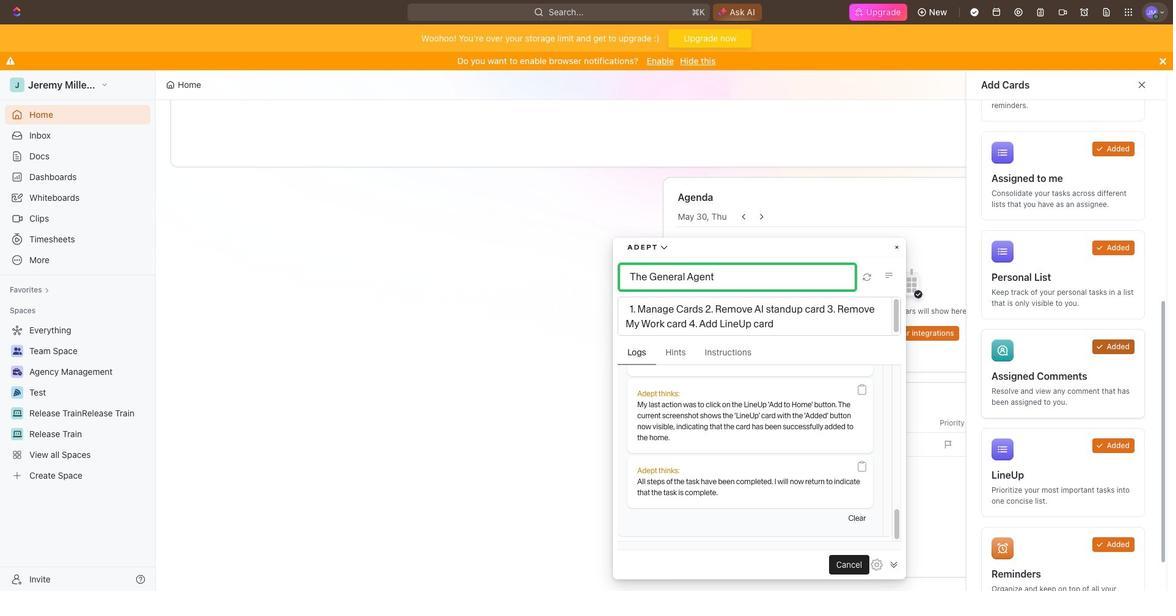 Task type: vqa. For each thing, say whether or not it's contained in the screenshot.
"alert"
no



Task type: locate. For each thing, give the bounding box(es) containing it.
1 vertical spatial laptop code image
[[13, 431, 22, 438]]

personal list image
[[992, 241, 1014, 263]]

2 laptop code image from the top
[[13, 431, 22, 438]]

tree
[[5, 321, 150, 486]]

assigned to me image
[[992, 142, 1014, 164]]

laptop code image
[[13, 410, 22, 418], [13, 431, 22, 438]]

lineup image
[[992, 439, 1014, 461]]

0 vertical spatial laptop code image
[[13, 410, 22, 418]]

pizza slice image
[[13, 389, 21, 397]]

reminders image
[[992, 538, 1014, 560]]



Task type: describe. For each thing, give the bounding box(es) containing it.
sidebar navigation
[[0, 70, 158, 592]]

user group image
[[13, 348, 22, 355]]

jeremy miller's workspace, , element
[[10, 78, 24, 92]]

1 laptop code image from the top
[[13, 410, 22, 418]]

tree inside sidebar navigation
[[5, 321, 150, 486]]

business time image
[[13, 369, 22, 376]]

assigned comments image
[[992, 340, 1014, 362]]



